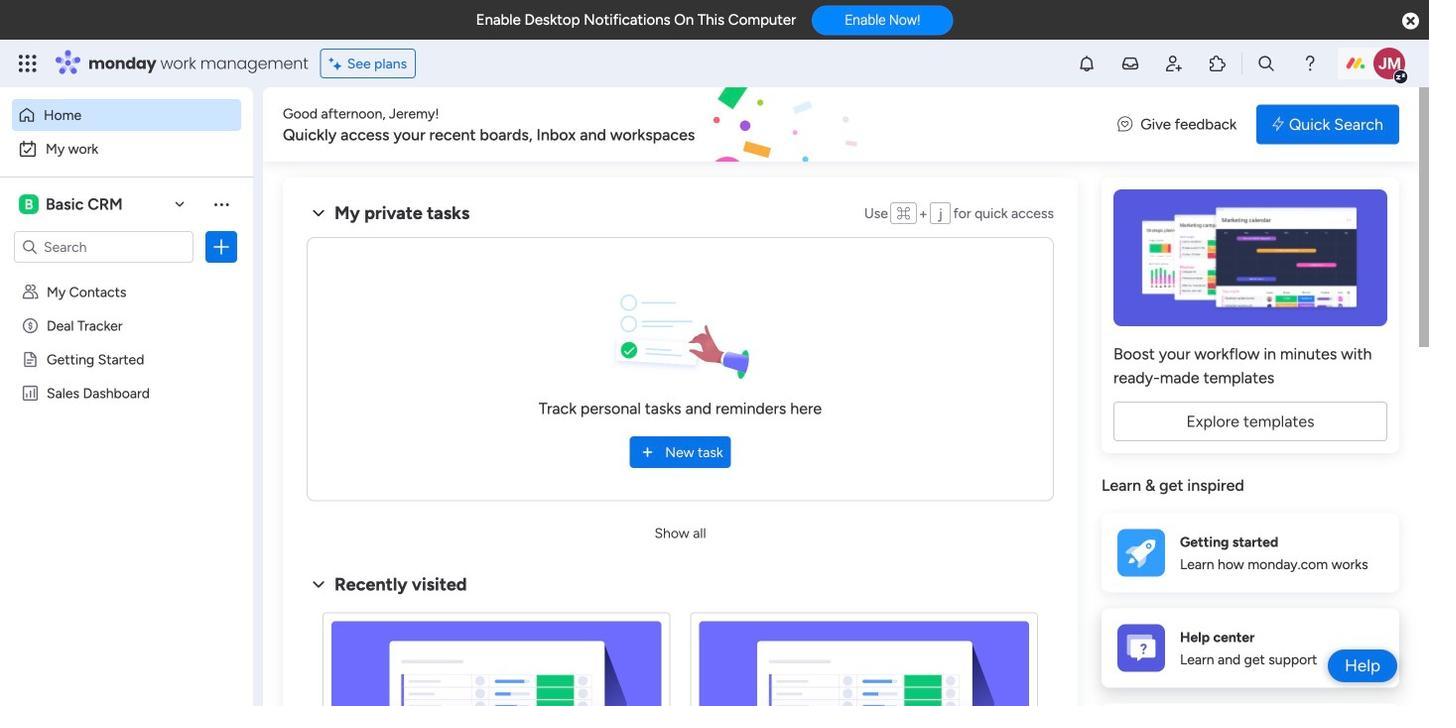 Task type: describe. For each thing, give the bounding box(es) containing it.
quick search results list box
[[307, 597, 1054, 707]]

getting started element
[[1102, 514, 1400, 593]]

1 vertical spatial option
[[12, 133, 241, 165]]

help center element
[[1102, 609, 1400, 688]]

Search in workspace field
[[42, 236, 166, 259]]

0 vertical spatial option
[[12, 99, 241, 131]]

help image
[[1300, 54, 1320, 73]]

v2 bolt switch image
[[1273, 114, 1284, 135]]

select product image
[[18, 54, 38, 73]]

search everything image
[[1257, 54, 1277, 73]]

close my private tasks image
[[307, 202, 331, 225]]

invite members image
[[1164, 54, 1184, 73]]

close recently visited image
[[307, 573, 331, 597]]

dapulse close image
[[1403, 11, 1420, 32]]

jeremy miller image
[[1374, 48, 1406, 79]]



Task type: vqa. For each thing, say whether or not it's contained in the screenshot.
topmost option
yes



Task type: locate. For each thing, give the bounding box(es) containing it.
workspace image
[[19, 194, 39, 215]]

workspace selection element
[[19, 193, 126, 216]]

notifications image
[[1077, 54, 1097, 73]]

list box
[[0, 271, 253, 678]]

option
[[12, 99, 241, 131], [12, 133, 241, 165], [0, 274, 253, 278]]

public dashboard image
[[21, 384, 40, 403]]

workspace options image
[[211, 194, 231, 214]]

2 vertical spatial option
[[0, 274, 253, 278]]

public board image
[[21, 350, 40, 369]]

update feed image
[[1121, 54, 1141, 73]]

see plans image
[[329, 52, 347, 75]]

monday marketplace image
[[1208, 54, 1228, 73]]

templates image image
[[1120, 190, 1382, 327]]

options image
[[211, 237, 231, 257]]

v2 user feedback image
[[1118, 113, 1133, 136]]



